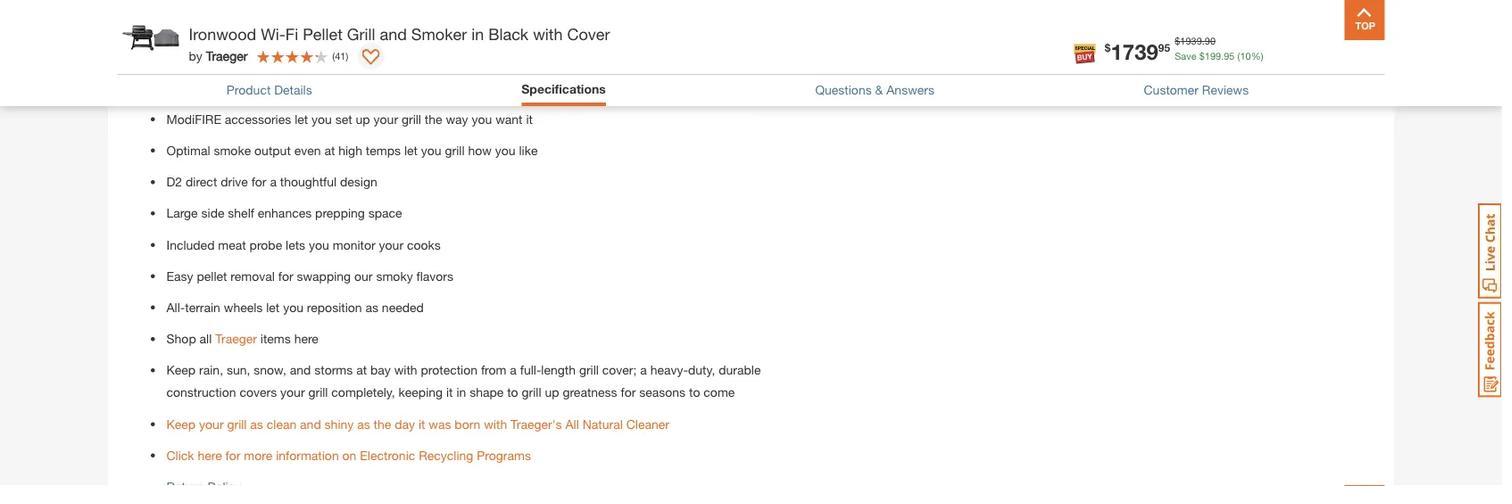 Task type: vqa. For each thing, say whether or not it's contained in the screenshot.
AND
yes



Task type: locate. For each thing, give the bounding box(es) containing it.
included meat probe lets you monitor your cooks
[[166, 237, 441, 252]]

cord
[[722, 58, 750, 72]]

pellet
[[303, 25, 343, 44]]

and right grill
[[380, 25, 407, 44]]

1 horizontal spatial pellet
[[361, 58, 392, 72]]

grill left the way
[[402, 112, 421, 126]]

output
[[254, 143, 291, 158]]

1 horizontal spatial 95
[[1224, 50, 1235, 62]]

. left the 10
[[1221, 50, 1224, 62]]

for up all-terrain wheels let you reposition as needed
[[278, 269, 293, 283]]

you left the like
[[495, 143, 515, 158]]

1 ( from the left
[[1237, 50, 1240, 62]]

customer reviews
[[1144, 82, 1249, 97]]

from
[[481, 363, 506, 378]]

1 keep from the top
[[166, 363, 196, 378]]

$
[[1175, 35, 1180, 47], [1105, 42, 1111, 54], [1199, 50, 1205, 62]]

2 horizontal spatial a
[[640, 363, 647, 378]]

you left set
[[312, 112, 332, 126]]

and right snow,
[[290, 363, 311, 378]]

clean
[[267, 417, 297, 431]]

up down length
[[545, 385, 559, 400]]

reviews
[[1202, 82, 1249, 97]]

keep for keep rain, sun, snow, and storms at bay with protection from a full-length grill cover; a heavy-duty, durable construction covers your grill completely, keeping it in shape to grill up greatness for seasons to come
[[166, 363, 196, 378]]

the up specifications
[[534, 58, 552, 72]]

2 horizontal spatial let
[[404, 143, 418, 158]]

traeger right 'all'
[[215, 331, 257, 346]]

1 vertical spatial d2
[[166, 174, 182, 189]]

1 vertical spatial and
[[290, 363, 311, 378]]

1 horizontal spatial with
[[484, 417, 507, 431]]

for inside keep rain, sun, snow, and storms at bay with protection from a full-length grill cover; a heavy-duty, durable construction covers your grill completely, keeping it in shape to grill up greatness for seasons to come
[[621, 385, 636, 400]]

completely,
[[331, 385, 395, 400]]

1 vertical spatial in
[[521, 58, 531, 72]]

1 horizontal spatial $
[[1175, 35, 1180, 47]]

keep inside keep rain, sun, snow, and storms at bay with protection from a full-length grill cover; a heavy-duty, durable construction covers your grill completely, keeping it in shape to grill up greatness for seasons to come
[[166, 363, 196, 378]]

with
[[533, 25, 563, 44], [394, 363, 417, 378], [484, 417, 507, 431]]

$ 1939 . 90 save $ 199 . 95 ( 10 %)
[[1175, 35, 1263, 62]]

2 horizontal spatial $
[[1199, 50, 1205, 62]]

keeping
[[399, 385, 443, 400]]

2 horizontal spatial with
[[533, 25, 563, 44]]

( inside $ 1939 . 90 save $ 199 . 95 ( 10 %)
[[1237, 50, 1240, 62]]

1 vertical spatial at
[[356, 363, 367, 378]]

you right allow
[[388, 26, 408, 41]]

specifications button
[[521, 79, 606, 102], [521, 79, 606, 98]]

flavors
[[416, 269, 453, 283]]

by
[[189, 49, 202, 63], [452, 58, 466, 72]]

1 horizontal spatial in
[[471, 25, 484, 44]]

all
[[565, 417, 579, 431]]

0 horizontal spatial pellet
[[197, 269, 227, 283]]

in
[[471, 25, 484, 44], [521, 58, 531, 72], [456, 385, 466, 400]]

let right temps
[[404, 143, 418, 158]]

$ right save
[[1199, 50, 1205, 62]]

more
[[244, 448, 272, 463]]

even
[[294, 143, 321, 158]]

and for grill
[[380, 25, 407, 44]]

1 vertical spatial with
[[394, 363, 417, 378]]

the right cord
[[768, 58, 785, 72]]

1 horizontal spatial up
[[545, 385, 559, 400]]

specifications
[[521, 81, 606, 96]]

with right born
[[484, 417, 507, 431]]

and
[[380, 25, 407, 44], [290, 363, 311, 378], [300, 417, 321, 431]]

2 vertical spatial and
[[300, 417, 321, 431]]

up right set
[[356, 112, 370, 126]]

your down snow,
[[280, 385, 305, 400]]

the left day
[[374, 417, 391, 431]]

pellet right easy
[[197, 269, 227, 283]]

0 horizontal spatial (
[[332, 50, 335, 62]]

in left black
[[471, 25, 484, 44]]

1 horizontal spatial here
[[294, 331, 319, 346]]

here right "items"
[[294, 331, 319, 346]]

1 vertical spatial keep
[[166, 417, 196, 431]]

0 horizontal spatial let
[[266, 300, 280, 315]]

and inside keep rain, sun, snow, and storms at bay with protection from a full-length grill cover; a heavy-duty, durable construction covers your grill completely, keeping it in shape to grill up greatness for seasons to come
[[290, 363, 311, 378]]

rain,
[[199, 363, 223, 378]]

0 horizontal spatial with
[[394, 363, 417, 378]]

at left bay
[[356, 363, 367, 378]]

d2 left direct
[[166, 174, 182, 189]]

( left the ')'
[[332, 50, 335, 62]]

keep up click
[[166, 417, 196, 431]]

1 horizontal spatial it
[[446, 385, 453, 400]]

your inside bring your electric-powered wood-pellet grill to life by plugging in the included 6ft d2 nema power cord to the nearest outlet.
[[200, 58, 224, 72]]

powered
[[273, 58, 322, 72]]

1 horizontal spatial at
[[356, 363, 367, 378]]

$ inside the $ 1739 95
[[1105, 42, 1111, 54]]

pellet right the ')'
[[361, 58, 392, 72]]

0 vertical spatial d2
[[625, 58, 640, 72]]

&
[[875, 82, 883, 97]]

grill inside bring your electric-powered wood-pellet grill to life by plugging in the included 6ft d2 nema power cord to the nearest outlet.
[[395, 58, 415, 72]]

$ for 1939
[[1175, 35, 1180, 47]]

95 left the 10
[[1224, 50, 1235, 62]]

2 horizontal spatial it
[[526, 112, 533, 126]]

ironwood up plugging
[[481, 26, 534, 41]]

your up temps
[[374, 112, 398, 126]]

it right day
[[418, 417, 425, 431]]

for left more
[[225, 448, 240, 463]]

construction
[[166, 385, 236, 400]]

protection
[[421, 363, 478, 378]]

0 horizontal spatial 95
[[1158, 42, 1170, 54]]

your inside keep rain, sun, snow, and storms at bay with protection from a full-length grill cover; a heavy-duty, durable construction covers your grill completely, keeping it in shape to grill up greatness for seasons to come
[[280, 385, 305, 400]]

removal
[[231, 269, 275, 283]]

$ up save
[[1175, 35, 1180, 47]]

1 vertical spatial .
[[1221, 50, 1224, 62]]

as right shiny
[[357, 417, 370, 431]]

for right drive
[[251, 174, 266, 189]]

0 horizontal spatial $
[[1105, 42, 1111, 54]]

the right "make"
[[460, 26, 478, 41]]

let right wheels
[[266, 300, 280, 315]]

$ left save
[[1105, 42, 1111, 54]]

traeger down the pop-
[[206, 49, 248, 63]]

in left shape
[[456, 385, 466, 400]]

you down easy pellet removal for swapping our smoky flavors
[[283, 300, 303, 315]]

it right want
[[526, 112, 533, 126]]

p.a.l. pop-and-lock accessories allow you to make the ironwood yours
[[166, 26, 568, 41]]

0 vertical spatial at
[[324, 143, 335, 158]]

1 vertical spatial pellet
[[197, 269, 227, 283]]

(
[[1237, 50, 1240, 62], [332, 50, 335, 62]]

space
[[368, 206, 402, 220]]

nearest
[[166, 80, 208, 95]]

all
[[200, 331, 212, 346]]

1 horizontal spatial d2
[[625, 58, 640, 72]]

)
[[346, 50, 348, 62]]

information
[[276, 448, 339, 463]]

0 horizontal spatial up
[[356, 112, 370, 126]]

up inside keep rain, sun, snow, and storms at bay with protection from a full-length grill cover; a heavy-duty, durable construction covers your grill completely, keeping it in shape to grill up greatness for seasons to come
[[545, 385, 559, 400]]

easy
[[166, 269, 193, 283]]

pellet inside bring your electric-powered wood-pellet grill to life by plugging in the included 6ft d2 nema power cord to the nearest outlet.
[[361, 58, 392, 72]]

41
[[335, 50, 346, 62]]

0 vertical spatial pellet
[[361, 58, 392, 72]]

by right life
[[452, 58, 466, 72]]

2 vertical spatial in
[[456, 385, 466, 400]]

by traeger
[[189, 49, 248, 63]]

grill down full-
[[522, 385, 541, 400]]

a left full-
[[510, 363, 517, 378]]

smoky
[[376, 269, 413, 283]]

your up outlet.
[[200, 58, 224, 72]]

a right cover;
[[640, 363, 647, 378]]

199
[[1205, 50, 1221, 62]]

it down protection
[[446, 385, 453, 400]]

d2 right 6ft
[[625, 58, 640, 72]]

with right bay
[[394, 363, 417, 378]]

0 vertical spatial accessories
[[286, 26, 352, 41]]

0 vertical spatial keep
[[166, 363, 196, 378]]

keep left rain,
[[166, 363, 196, 378]]

traeger
[[206, 49, 248, 63], [215, 331, 257, 346]]

by down p.a.l.
[[189, 49, 202, 63]]

display image
[[362, 49, 380, 67]]

our
[[354, 269, 373, 283]]

0 vertical spatial and
[[380, 25, 407, 44]]

a down output
[[270, 174, 277, 189]]

temps
[[366, 143, 401, 158]]

shop all traeger items here
[[166, 331, 319, 346]]

$ for 1739
[[1105, 42, 1111, 54]]

0 horizontal spatial it
[[418, 417, 425, 431]]

as
[[365, 300, 378, 315], [250, 417, 263, 431], [357, 417, 370, 431]]

like
[[519, 143, 538, 158]]

ironwood
[[189, 25, 256, 44], [481, 26, 534, 41]]

0 horizontal spatial here
[[198, 448, 222, 463]]

traeger's
[[511, 417, 562, 431]]

2 keep from the top
[[166, 417, 196, 431]]

product details button
[[226, 81, 312, 99], [226, 81, 312, 99]]

ironwood up by traeger
[[189, 25, 256, 44]]

1 vertical spatial it
[[446, 385, 453, 400]]

grill up more
[[227, 417, 247, 431]]

in inside bring your electric-powered wood-pellet grill to life by plugging in the included 6ft d2 nema power cord to the nearest outlet.
[[521, 58, 531, 72]]

the
[[460, 26, 478, 41], [534, 58, 552, 72], [768, 58, 785, 72], [425, 112, 442, 126], [374, 417, 391, 431]]

0 horizontal spatial ironwood
[[189, 25, 256, 44]]

0 vertical spatial here
[[294, 331, 319, 346]]

0 horizontal spatial d2
[[166, 174, 182, 189]]

here right click
[[198, 448, 222, 463]]

fi
[[285, 25, 298, 44]]

grill left how
[[445, 143, 465, 158]]

here
[[294, 331, 319, 346], [198, 448, 222, 463]]

at left high
[[324, 143, 335, 158]]

1 vertical spatial up
[[545, 385, 559, 400]]

grill down 'ironwood wi-fi pellet grill and smoker in black with cover'
[[395, 58, 415, 72]]

1 horizontal spatial .
[[1221, 50, 1224, 62]]

your up smoky
[[379, 237, 403, 252]]

0 vertical spatial with
[[533, 25, 563, 44]]

0 vertical spatial in
[[471, 25, 484, 44]]

2 ( from the left
[[332, 50, 335, 62]]

0 horizontal spatial .
[[1202, 35, 1205, 47]]

2 vertical spatial let
[[266, 300, 280, 315]]

at inside keep rain, sun, snow, and storms at bay with protection from a full-length grill cover; a heavy-duty, durable construction covers your grill completely, keeping it in shape to grill up greatness for seasons to come
[[356, 363, 367, 378]]

you
[[388, 26, 408, 41], [312, 112, 332, 126], [472, 112, 492, 126], [421, 143, 441, 158], [495, 143, 515, 158], [309, 237, 329, 252], [283, 300, 303, 315]]

you right the way
[[472, 112, 492, 126]]

needed
[[382, 300, 424, 315]]

shape
[[470, 385, 504, 400]]

recycling
[[419, 448, 473, 463]]

1 horizontal spatial (
[[1237, 50, 1240, 62]]

1 horizontal spatial let
[[295, 112, 308, 126]]

accessories down the product in the top of the page
[[225, 112, 291, 126]]

for down cover;
[[621, 385, 636, 400]]

high
[[338, 143, 362, 158]]

and left shiny
[[300, 417, 321, 431]]

length
[[541, 363, 576, 378]]

0 vertical spatial up
[[356, 112, 370, 126]]

1 vertical spatial traeger
[[215, 331, 257, 346]]

design
[[340, 174, 377, 189]]

. up 199
[[1202, 35, 1205, 47]]

accessories up 41
[[286, 26, 352, 41]]

1 horizontal spatial ironwood
[[481, 26, 534, 41]]

let down details
[[295, 112, 308, 126]]

to right cord
[[753, 58, 764, 72]]

customer
[[1144, 82, 1199, 97]]

2 horizontal spatial in
[[521, 58, 531, 72]]

95 left save
[[1158, 42, 1170, 54]]

0 horizontal spatial in
[[456, 385, 466, 400]]

programs
[[477, 448, 531, 463]]

optimal smoke output even at high temps let you grill how you like
[[166, 143, 538, 158]]

in right plugging
[[521, 58, 531, 72]]

smoker
[[411, 25, 467, 44]]

was
[[429, 417, 451, 431]]

at
[[324, 143, 335, 158], [356, 363, 367, 378]]

( left %)
[[1237, 50, 1240, 62]]

direct
[[186, 174, 217, 189]]

with right black
[[533, 25, 563, 44]]

durable
[[719, 363, 761, 378]]

to left "make"
[[412, 26, 423, 41]]

for
[[251, 174, 266, 189], [278, 269, 293, 283], [621, 385, 636, 400], [225, 448, 240, 463]]

to
[[412, 26, 423, 41], [418, 58, 429, 72], [753, 58, 764, 72], [507, 385, 518, 400], [689, 385, 700, 400]]

1 horizontal spatial by
[[452, 58, 466, 72]]

come
[[704, 385, 735, 400]]

wheels
[[224, 300, 263, 315]]

way
[[446, 112, 468, 126]]

to down duty,
[[689, 385, 700, 400]]



Task type: describe. For each thing, give the bounding box(es) containing it.
feedback link image
[[1478, 302, 1502, 398]]

with inside keep rain, sun, snow, and storms at bay with protection from a full-length grill cover; a heavy-duty, durable construction covers your grill completely, keeping it in shape to grill up greatness for seasons to come
[[394, 363, 417, 378]]

shop
[[166, 331, 196, 346]]

meat
[[218, 237, 246, 252]]

shelf
[[228, 206, 254, 220]]

enhances
[[258, 206, 312, 220]]

covers
[[240, 385, 277, 400]]

plugging
[[469, 58, 518, 72]]

grill up greatness on the bottom of the page
[[579, 363, 599, 378]]

large side shelf enhances prepping space
[[166, 206, 402, 220]]

save
[[1175, 50, 1197, 62]]

in inside keep rain, sun, snow, and storms at bay with protection from a full-length grill cover; a heavy-duty, durable construction covers your grill completely, keeping it in shape to grill up greatness for seasons to come
[[456, 385, 466, 400]]

keep your grill as clean and shiny as the day it was born with traeger's all natural cleaner
[[166, 417, 669, 431]]

1 horizontal spatial a
[[510, 363, 517, 378]]

on
[[342, 448, 356, 463]]

make
[[426, 26, 457, 41]]

live chat image
[[1478, 203, 1502, 299]]

your down construction
[[199, 417, 224, 431]]

ironwood wi-fi pellet grill and smoker in black with cover
[[189, 25, 610, 44]]

drive
[[221, 174, 248, 189]]

product image image
[[122, 9, 180, 67]]

included
[[555, 58, 603, 72]]

0 vertical spatial let
[[295, 112, 308, 126]]

probe
[[250, 237, 282, 252]]

wood-
[[325, 58, 361, 72]]

0 vertical spatial it
[[526, 112, 533, 126]]

0 horizontal spatial at
[[324, 143, 335, 158]]

answers
[[887, 82, 934, 97]]

easy pellet removal for swapping our smoky flavors
[[166, 269, 453, 283]]

click here for more information on electronic recycling programs link
[[166, 448, 531, 463]]

0 horizontal spatial by
[[189, 49, 202, 63]]

duty,
[[688, 363, 715, 378]]

you right the "lets"
[[309, 237, 329, 252]]

p.a.l.
[[166, 26, 198, 41]]

product
[[226, 82, 271, 97]]

storms
[[314, 363, 353, 378]]

full-
[[520, 363, 541, 378]]

1 vertical spatial let
[[404, 143, 418, 158]]

wi-
[[261, 25, 285, 44]]

1939
[[1180, 35, 1202, 47]]

pop-
[[201, 26, 229, 41]]

1 vertical spatial here
[[198, 448, 222, 463]]

it inside keep rain, sun, snow, and storms at bay with protection from a full-length grill cover; a heavy-duty, durable construction covers your grill completely, keeping it in shape to grill up greatness for seasons to come
[[446, 385, 453, 400]]

electric-
[[228, 58, 273, 72]]

heavy-
[[650, 363, 688, 378]]

keep rain, sun, snow, and storms at bay with protection from a full-length grill cover; a heavy-duty, durable construction covers your grill completely, keeping it in shape to grill up greatness for seasons to come
[[166, 363, 761, 400]]

0 vertical spatial traeger
[[206, 49, 248, 63]]

95 inside the $ 1739 95
[[1158, 42, 1170, 54]]

top button
[[1345, 0, 1385, 40]]

side
[[201, 206, 224, 220]]

1739
[[1111, 38, 1158, 64]]

2 vertical spatial it
[[418, 417, 425, 431]]

grill
[[347, 25, 375, 44]]

prepping
[[315, 206, 365, 220]]

keep for keep your grill as clean and shiny as the day it was born with traeger's all natural cleaner
[[166, 417, 196, 431]]

d2 direct drive for a thoughtful design
[[166, 174, 377, 189]]

the left the way
[[425, 112, 442, 126]]

d2 inside bring your electric-powered wood-pellet grill to life by plugging in the included 6ft d2 nema power cord to the nearest outlet.
[[625, 58, 640, 72]]

click
[[166, 448, 194, 463]]

95 inside $ 1939 . 90 save $ 199 . 95 ( 10 %)
[[1224, 50, 1235, 62]]

all-
[[166, 300, 185, 315]]

questions & answers
[[815, 82, 934, 97]]

$ 1739 95
[[1105, 38, 1170, 64]]

1 vertical spatial accessories
[[225, 112, 291, 126]]

smoke
[[214, 143, 251, 158]]

0 horizontal spatial a
[[270, 174, 277, 189]]

to right shape
[[507, 385, 518, 400]]

lock
[[255, 26, 282, 41]]

all-terrain wheels let you reposition as needed
[[166, 300, 424, 315]]

grill down storms
[[308, 385, 328, 400]]

product details
[[226, 82, 312, 97]]

how
[[468, 143, 492, 158]]

as left the clean
[[250, 417, 263, 431]]

black
[[488, 25, 529, 44]]

cleaner
[[626, 417, 669, 431]]

bring your electric-powered wood-pellet grill to life by plugging in the included 6ft d2 nema power cord to the nearest outlet.
[[166, 58, 785, 95]]

lets
[[286, 237, 305, 252]]

by inside bring your electric-powered wood-pellet grill to life by plugging in the included 6ft d2 nema power cord to the nearest outlet.
[[452, 58, 466, 72]]

monitor
[[333, 237, 375, 252]]

and for clean
[[300, 417, 321, 431]]

%)
[[1251, 50, 1263, 62]]

terrain
[[185, 300, 220, 315]]

greatness
[[563, 385, 617, 400]]

power
[[683, 58, 719, 72]]

cover;
[[602, 363, 637, 378]]

bring
[[166, 58, 196, 72]]

nema
[[644, 58, 679, 72]]

optimal
[[166, 143, 210, 158]]

0 vertical spatial .
[[1202, 35, 1205, 47]]

modifire accessories let you set up your grill the way you want it
[[166, 112, 533, 126]]

you right temps
[[421, 143, 441, 158]]

keep your grill as clean and shiny as the day it was born with traeger's all natural cleaner link
[[166, 417, 669, 431]]

bay
[[370, 363, 391, 378]]

allow
[[355, 26, 384, 41]]

life
[[433, 58, 449, 72]]

large
[[166, 206, 198, 220]]

and-
[[229, 26, 255, 41]]

shiny
[[325, 417, 354, 431]]

2 vertical spatial with
[[484, 417, 507, 431]]

yours
[[537, 26, 568, 41]]

thoughtful
[[280, 174, 337, 189]]

as left needed
[[365, 300, 378, 315]]

reposition
[[307, 300, 362, 315]]

to left life
[[418, 58, 429, 72]]

cover
[[567, 25, 610, 44]]

6ft
[[607, 58, 621, 72]]



